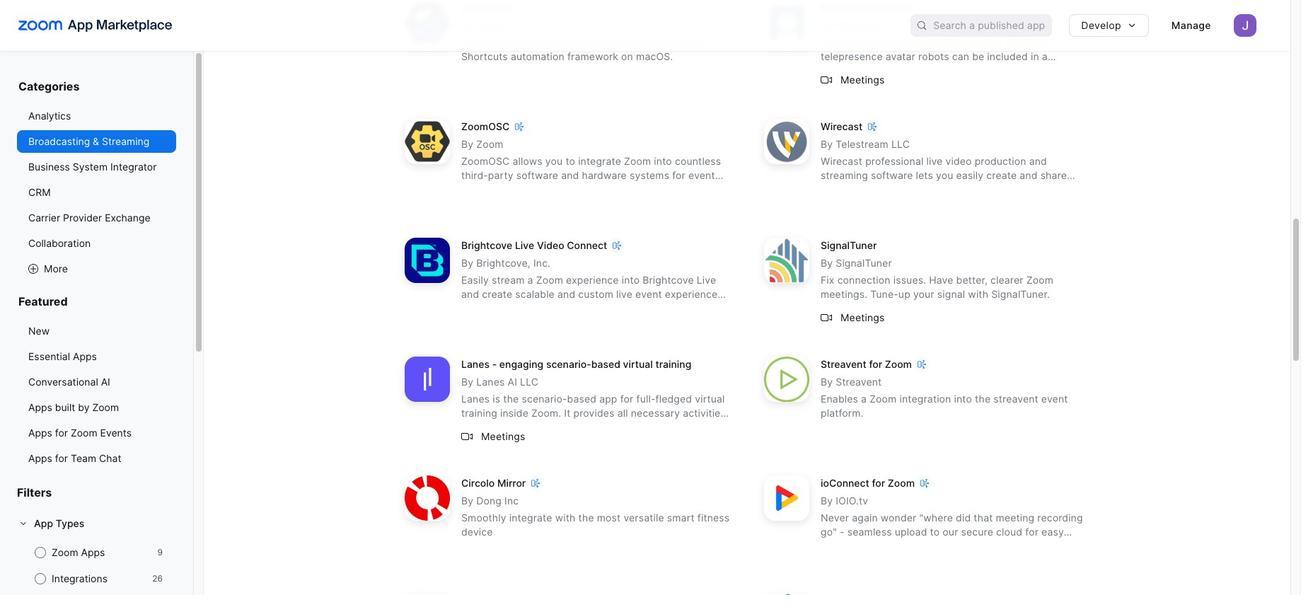 Task type: vqa. For each thing, say whether or not it's contained in the screenshot.


Task type: locate. For each thing, give the bounding box(es) containing it.
audience. down 'scalable'
[[502, 302, 548, 314]]

into up macos.
[[655, 36, 673, 48]]

by inside "by zoom zoomcuts allows you to integrate zoom into apple's shortcuts automation framework on macos."
[[461, 19, 474, 31]]

0 horizontal spatial virtual
[[623, 358, 653, 370]]

brightcove inside by brightcove, inc. easily stream a zoom experience into brightcove live and create scalable and custom live event experiences for your audience.
[[643, 274, 694, 286]]

integrate up hardware on the top of the page
[[578, 155, 621, 167]]

into right experience
[[622, 274, 640, 286]]

0 vertical spatial brightcove
[[461, 239, 512, 251]]

you for software
[[545, 155, 563, 167]]

fitness
[[698, 512, 730, 524]]

2 vertical spatial integrate
[[509, 512, 552, 524]]

apps inside apps built by zoom 'link'
[[28, 401, 52, 413]]

apps down new link
[[73, 350, 97, 362]]

0 horizontal spatial training
[[461, 407, 497, 419]]

zoom up party
[[476, 138, 503, 150]]

apps up filters
[[28, 452, 52, 464]]

wirecast up streaming
[[821, 155, 863, 167]]

for inside by zoom zoomosc allows you to integrate zoom into countless third-party software and hardware systems for event production and broadcast workflows.
[[672, 169, 686, 181]]

meetings for lanes
[[481, 430, 525, 442]]

integrate down inc
[[509, 512, 552, 524]]

you right lets on the top right
[[936, 169, 953, 181]]

analytics.
[[565, 421, 610, 433]]

systems
[[630, 169, 670, 181]]

based
[[591, 358, 621, 370], [567, 393, 597, 405]]

allows for automation
[[513, 36, 543, 48]]

by down circolo
[[461, 495, 474, 507]]

easily
[[461, 274, 489, 286]]

to left any
[[950, 184, 959, 196]]

production up "easily" at the top right
[[975, 155, 1026, 167]]

you inside by telestream llc wirecast professional live video production and streaming software lets you easily create and share high-quality video content to any audience.
[[936, 169, 953, 181]]

by up shortcuts
[[461, 19, 474, 31]]

0 vertical spatial create
[[987, 169, 1017, 181]]

0 vertical spatial zoomosc
[[461, 121, 510, 133]]

1 vertical spatial signaltuner
[[836, 257, 892, 269]]

professional
[[866, 155, 924, 167]]

for
[[870, 2, 883, 14], [672, 169, 686, 181], [461, 302, 475, 314], [869, 358, 882, 370], [620, 393, 634, 405], [55, 427, 68, 439], [55, 452, 68, 464], [872, 477, 885, 489], [1026, 526, 1039, 538]]

llc down engaging
[[520, 376, 539, 388]]

brightcove
[[461, 239, 512, 251], [643, 274, 694, 286]]

streavent
[[994, 393, 1039, 405]]

2 software from the left
[[871, 169, 913, 181]]

2 vertical spatial a
[[861, 393, 867, 405]]

archiving
[[821, 540, 864, 552]]

and inside by ioio.tv never again wonder "where did that meeting recording go" - seamless upload to our secure cloud for easy archiving and re-use.
[[867, 540, 885, 552]]

engaging
[[499, 358, 544, 370]]

1 vertical spatial brightcove
[[643, 274, 694, 286]]

up
[[899, 288, 911, 300]]

by up never
[[821, 495, 833, 507]]

to inside "by zoom zoomcuts allows you to integrate zoom into apple's shortcuts automation framework on macos."
[[566, 36, 576, 48]]

1 horizontal spatial llc
[[892, 138, 910, 150]]

llc up professional
[[892, 138, 910, 150]]

2 horizontal spatial event
[[1042, 393, 1068, 405]]

by inside by streavent enables a zoom integration into the streavent event platform.
[[821, 376, 833, 388]]

create inside by telestream llc wirecast professional live video production and streaming software lets you easily create and share high-quality video content to any audience.
[[987, 169, 1017, 181]]

1 vertical spatial training
[[461, 407, 497, 419]]

by inside by ioio.tv never again wonder "where did that meeting recording go" - seamless upload to our secure cloud for easy archiving and re-use.
[[821, 495, 833, 507]]

0 vertical spatial -
[[492, 358, 497, 370]]

can
[[952, 50, 969, 63]]

in
[[1031, 50, 1039, 63]]

by up enables
[[821, 376, 833, 388]]

essential apps link
[[17, 345, 176, 368]]

1 horizontal spatial create
[[987, 169, 1017, 181]]

cloud
[[996, 526, 1023, 538]]

meetings down telepresence
[[841, 73, 885, 85]]

0 vertical spatial event
[[689, 169, 715, 181]]

0 horizontal spatial the
[[503, 393, 519, 405]]

the left most
[[579, 512, 594, 524]]

0 horizontal spatial -
[[492, 358, 497, 370]]

1 horizontal spatial production
[[975, 155, 1026, 167]]

zoom right by at bottom
[[92, 401, 119, 413]]

workflows.
[[588, 184, 639, 196]]

signaltuner.
[[992, 288, 1050, 300]]

banner containing develop
[[0, 0, 1291, 51]]

2 zoomosc from the top
[[461, 155, 510, 167]]

by inside by brightcove, inc. easily stream a zoom experience into brightcove live and create scalable and custom live event experiences for your audience.
[[461, 257, 474, 269]]

the inside lanes - engaging scenario-based virtual training by lanes ai llc lanes is the scenario-based app for full-fledged virtual training inside zoom. it provides all necessary activities, tech-savvy tools and analytics.
[[503, 393, 519, 405]]

apps left built
[[28, 401, 52, 413]]

zoomosc inside by zoom zoomosc allows you to integrate zoom into countless third-party software and hardware systems for event production and broadcast workflows.
[[461, 155, 510, 167]]

fledged
[[656, 393, 692, 405]]

framework
[[567, 50, 618, 63]]

2 zoomcuts from the top
[[461, 36, 510, 48]]

0 vertical spatial live
[[515, 239, 534, 251]]

high-
[[821, 184, 846, 196]]

live inside by telestream llc wirecast professional live video production and streaming software lets you easily create and share high-quality video content to any audience.
[[927, 155, 943, 167]]

by dong inc smoothly integrate with the most versatile smart fitness device
[[461, 495, 730, 538]]

into for brightcove
[[622, 274, 640, 286]]

again
[[852, 512, 878, 524]]

meetings down meetings.
[[841, 311, 885, 323]]

and down the easily in the left top of the page
[[461, 288, 479, 300]]

event
[[689, 169, 715, 181], [636, 288, 662, 300], [1042, 393, 1068, 405]]

allows up party
[[513, 155, 543, 167]]

chat
[[99, 452, 121, 464]]

zoom up avatar
[[886, 2, 913, 14]]

experiences
[[665, 288, 723, 300]]

by for by zoom zoomcuts allows you to integrate zoom into apple's shortcuts automation framework on macos.
[[461, 19, 474, 31]]

to down "where
[[930, 526, 940, 538]]

a right in
[[1042, 50, 1048, 63]]

meetings for tune-
[[841, 311, 885, 323]]

audience. right any
[[982, 184, 1028, 196]]

by inside by zoom zoomosc allows you to integrate zoom into countless third-party software and hardware systems for event production and broadcast workflows.
[[461, 138, 474, 150]]

0 vertical spatial streavent
[[821, 358, 867, 370]]

1 vertical spatial based
[[567, 393, 597, 405]]

1 vertical spatial zoomosc
[[461, 155, 510, 167]]

by inside by dong inc smoothly integrate with the most versatile smart fitness device
[[461, 495, 474, 507]]

2 vertical spatial event
[[1042, 393, 1068, 405]]

for up "telepresence"
[[870, 2, 883, 14]]

into inside by zoom zoomosc allows you to integrate zoom into countless third-party software and hardware systems for event production and broadcast workflows.
[[654, 155, 672, 167]]

ai down essential apps link
[[101, 376, 110, 388]]

scenario- up zoom.
[[522, 393, 567, 405]]

1 vertical spatial a
[[528, 274, 533, 286]]

1 ai from the left
[[101, 376, 110, 388]]

create right "easily" at the top right
[[987, 169, 1017, 181]]

2 wirecast from the top
[[821, 155, 863, 167]]

zoomosc
[[461, 121, 510, 133], [461, 155, 510, 167]]

the left streavent
[[975, 393, 991, 405]]

1 vertical spatial -
[[840, 526, 845, 538]]

your down the easily in the left top of the page
[[478, 302, 499, 314]]

0 vertical spatial meetings
[[841, 73, 885, 85]]

lanes left engaging
[[461, 358, 490, 370]]

0 vertical spatial virtual
[[623, 358, 653, 370]]

0 vertical spatial based
[[591, 358, 621, 370]]

by left telestream
[[821, 138, 833, 150]]

0 vertical spatial a
[[1042, 50, 1048, 63]]

integrate inside by zoom zoomosc allows you to integrate zoom into countless third-party software and hardware systems for event production and broadcast workflows.
[[578, 155, 621, 167]]

content
[[910, 184, 947, 196]]

by inside the signaltuner by signaltuner fix connection issues. have better, clearer zoom meetings. tune-up your signal with signaltuner.
[[821, 257, 833, 269]]

event down countless
[[689, 169, 715, 181]]

0 horizontal spatial llc
[[520, 376, 539, 388]]

ai down engaging
[[508, 376, 517, 388]]

with inside by dong inc smoothly integrate with the most versatile smart fitness device
[[555, 512, 576, 524]]

the
[[503, 393, 519, 405], [975, 393, 991, 405], [579, 512, 594, 524]]

0 horizontal spatial a
[[528, 274, 533, 286]]

you
[[546, 36, 563, 48], [545, 155, 563, 167], [936, 169, 953, 181]]

1 vertical spatial meetings
[[841, 311, 885, 323]]

1 vertical spatial wirecast
[[821, 155, 863, 167]]

for left team
[[55, 452, 68, 464]]

1 software from the left
[[516, 169, 558, 181]]

brightcove up experiences
[[643, 274, 694, 286]]

and down the seamless
[[867, 540, 885, 552]]

1 vertical spatial allows
[[513, 155, 543, 167]]

0 vertical spatial ipresence
[[821, 2, 868, 14]]

circolo mirror
[[461, 477, 526, 489]]

1 horizontal spatial the
[[579, 512, 594, 524]]

event inside by brightcove, inc. easily stream a zoom experience into brightcove live and create scalable and custom live event experiences for your audience.
[[636, 288, 662, 300]]

meetings down inside
[[481, 430, 525, 442]]

by inside by telestream llc wirecast professional live video production and streaming software lets you easily create and share high-quality video content to any audience.
[[821, 138, 833, 150]]

wirecast inside by telestream llc wirecast professional live video production and streaming software lets you easily create and share high-quality video content to any audience.
[[821, 155, 863, 167]]

0 vertical spatial your
[[913, 288, 935, 300]]

easy
[[1042, 526, 1064, 538]]

streavent up enables
[[821, 358, 867, 370]]

wirecast up telestream
[[821, 121, 863, 133]]

0 vertical spatial training
[[656, 358, 692, 370]]

1 vertical spatial your
[[478, 302, 499, 314]]

you inside by zoom zoomosc allows you to integrate zoom into countless third-party software and hardware systems for event production and broadcast workflows.
[[545, 155, 563, 167]]

software down professional
[[871, 169, 913, 181]]

streavent for zoom
[[821, 358, 912, 370]]

filters
[[17, 485, 52, 500]]

by up third-
[[461, 138, 474, 150]]

and inside lanes - engaging scenario-based virtual training by lanes ai llc lanes is the scenario-based app for full-fledged virtual training inside zoom. it provides all necessary activities, tech-savvy tools and analytics.
[[544, 421, 562, 433]]

production inside by zoom zoomosc allows you to integrate zoom into countless third-party software and hardware systems for event production and broadcast workflows.
[[461, 184, 513, 196]]

0 vertical spatial live
[[927, 155, 943, 167]]

training up the fledged
[[656, 358, 692, 370]]

0 vertical spatial audience.
[[982, 184, 1028, 196]]

1 vertical spatial live
[[697, 274, 716, 286]]

for inside by brightcove, inc. easily stream a zoom experience into brightcove live and create scalable and custom live event experiences for your audience.
[[461, 302, 475, 314]]

collaboration link
[[17, 232, 176, 255]]

virtual up the full-
[[623, 358, 653, 370]]

0 vertical spatial with
[[968, 288, 989, 300]]

activities,
[[683, 407, 729, 419]]

full-
[[636, 393, 656, 405]]

integrate inside "by zoom zoomcuts allows you to integrate zoom into apple's shortcuts automation framework on macos."
[[579, 36, 622, 48]]

integrate up "framework" in the left of the page
[[579, 36, 622, 48]]

1 horizontal spatial your
[[913, 288, 935, 300]]

lanes left is
[[461, 393, 490, 405]]

event inside by streavent enables a zoom integration into the streavent event platform.
[[1042, 393, 1068, 405]]

1 vertical spatial live
[[616, 288, 633, 300]]

the inside by dong inc smoothly integrate with the most versatile smart fitness device
[[579, 512, 594, 524]]

- left engaging
[[492, 358, 497, 370]]

by for by ioio.tv never again wonder "where did that meeting recording go" - seamless upload to our secure cloud for easy archiving and re-use.
[[821, 495, 833, 507]]

live up inc.
[[515, 239, 534, 251]]

you up broadcast
[[545, 155, 563, 167]]

Search text field
[[933, 15, 1052, 36]]

into inside "by zoom zoomcuts allows you to integrate zoom into apple's shortcuts automation framework on macos."
[[655, 36, 673, 48]]

search a published app element
[[911, 14, 1052, 37]]

allows inside by zoom zoomosc allows you to integrate zoom into countless third-party software and hardware systems for event production and broadcast workflows.
[[513, 155, 543, 167]]

2 vertical spatial lanes
[[461, 393, 490, 405]]

0 vertical spatial allows
[[513, 36, 543, 48]]

1 vertical spatial ipresence
[[836, 19, 883, 31]]

1 horizontal spatial video
[[946, 155, 972, 167]]

video down professional
[[881, 184, 907, 196]]

third-
[[461, 169, 488, 181]]

apps down app types dropdown button
[[81, 546, 105, 558]]

banner
[[0, 0, 1291, 51]]

1 vertical spatial audience.
[[502, 302, 548, 314]]

1 vertical spatial streavent
[[836, 376, 882, 388]]

0 vertical spatial wirecast
[[821, 121, 863, 133]]

based up provides
[[567, 393, 597, 405]]

by up tech-
[[461, 376, 474, 388]]

training up tech-
[[461, 407, 497, 419]]

categories button
[[17, 79, 176, 105]]

0 horizontal spatial with
[[555, 512, 576, 524]]

with down the better,
[[968, 288, 989, 300]]

1 vertical spatial create
[[482, 288, 512, 300]]

for down the tune-
[[869, 358, 882, 370]]

experience
[[566, 274, 619, 286]]

based up app
[[591, 358, 621, 370]]

your inside by brightcove, inc. easily stream a zoom experience into brightcove live and create scalable and custom live event experiences for your audience.
[[478, 302, 499, 314]]

1 vertical spatial video
[[881, 184, 907, 196]]

allows
[[513, 36, 543, 48], [513, 155, 543, 167]]

1 horizontal spatial software
[[871, 169, 913, 181]]

0 vertical spatial you
[[546, 36, 563, 48]]

a up 'scalable'
[[528, 274, 533, 286]]

tune-
[[871, 288, 899, 300]]

training
[[656, 358, 692, 370], [461, 407, 497, 419]]

team
[[71, 452, 96, 464]]

0 vertical spatial production
[[975, 155, 1026, 167]]

2 vertical spatial you
[[936, 169, 953, 181]]

virtual up the "activities," at the right bottom of the page
[[695, 393, 725, 405]]

versatile
[[624, 512, 664, 524]]

into up systems
[[654, 155, 672, 167]]

1 horizontal spatial audience.
[[982, 184, 1028, 196]]

1 horizontal spatial -
[[840, 526, 845, 538]]

for up all
[[620, 393, 634, 405]]

1 horizontal spatial a
[[861, 393, 867, 405]]

into inside by brightcove, inc. easily stream a zoom experience into brightcove live and create scalable and custom live event experiences for your audience.
[[622, 274, 640, 286]]

savvy
[[487, 421, 515, 433]]

by
[[78, 401, 90, 413]]

live
[[515, 239, 534, 251], [697, 274, 716, 286]]

collaboration
[[28, 237, 91, 249]]

1 vertical spatial virtual
[[695, 393, 725, 405]]

streaming
[[102, 135, 149, 147]]

apps inside apps for team chat link
[[28, 452, 52, 464]]

1 horizontal spatial live
[[697, 274, 716, 286]]

you inside "by zoom zoomcuts allows you to integrate zoom into apple's shortcuts automation framework on macos."
[[546, 36, 563, 48]]

by for by dong inc smoothly integrate with the most versatile smart fitness device
[[461, 495, 474, 507]]

secure
[[961, 526, 994, 538]]

0 horizontal spatial audience.
[[502, 302, 548, 314]]

your inside the signaltuner by signaltuner fix connection issues. have better, clearer zoom meetings. tune-up your signal with signaltuner.
[[913, 288, 935, 300]]

0 horizontal spatial live
[[616, 288, 633, 300]]

with
[[968, 288, 989, 300], [555, 512, 576, 524]]

to up "framework" in the left of the page
[[566, 36, 576, 48]]

"where
[[920, 512, 953, 524]]

2 ai from the left
[[508, 376, 517, 388]]

1 horizontal spatial ai
[[508, 376, 517, 388]]

integrate for and
[[578, 155, 621, 167]]

create
[[987, 169, 1017, 181], [482, 288, 512, 300]]

with left most
[[555, 512, 576, 524]]

to inside by telestream llc wirecast professional live video production and streaming software lets you easily create and share high-quality video content to any audience.
[[950, 184, 959, 196]]

software up broadcast
[[516, 169, 558, 181]]

1 vertical spatial with
[[555, 512, 576, 524]]

zoom inside the signaltuner by signaltuner fix connection issues. have better, clearer zoom meetings. tune-up your signal with signaltuner.
[[1027, 274, 1054, 286]]

0 horizontal spatial brightcove
[[461, 239, 512, 251]]

0 horizontal spatial your
[[478, 302, 499, 314]]

1 horizontal spatial with
[[968, 288, 989, 300]]

2 horizontal spatial a
[[1042, 50, 1048, 63]]

for down the easily in the left top of the page
[[461, 302, 475, 314]]

1 vertical spatial integrate
[[578, 155, 621, 167]]

0 horizontal spatial create
[[482, 288, 512, 300]]

stream
[[492, 274, 525, 286]]

wonder
[[881, 512, 917, 524]]

video up "easily" at the top right
[[946, 155, 972, 167]]

0 horizontal spatial production
[[461, 184, 513, 196]]

integrations
[[52, 572, 108, 584]]

0 horizontal spatial event
[[636, 288, 662, 300]]

event right streavent
[[1042, 393, 1068, 405]]

apps inside essential apps link
[[73, 350, 97, 362]]

0 vertical spatial llc
[[892, 138, 910, 150]]

a inside by streavent enables a zoom integration into the streavent event platform.
[[861, 393, 867, 405]]

allows up automation
[[513, 36, 543, 48]]

2 horizontal spatial the
[[975, 393, 991, 405]]

you up automation
[[546, 36, 563, 48]]

your right 'up' at right
[[913, 288, 935, 300]]

apple's
[[676, 36, 710, 48]]

into right 'integration'
[[954, 393, 972, 405]]

and
[[1029, 155, 1047, 167], [561, 169, 579, 181], [1020, 169, 1038, 181], [516, 184, 534, 196], [461, 288, 479, 300], [558, 288, 575, 300], [544, 421, 562, 433], [867, 540, 885, 552]]

by up "telepresence"
[[821, 19, 833, 31]]

by for by brightcove, inc. easily stream a zoom experience into brightcove live and create scalable and custom live event experiences for your audience.
[[461, 257, 474, 269]]

apps
[[73, 350, 97, 362], [28, 401, 52, 413], [28, 427, 52, 439], [28, 452, 52, 464], [81, 546, 105, 558]]

easily
[[956, 169, 984, 181]]

apps for apps for team chat
[[28, 452, 52, 464]]

2 vertical spatial meetings
[[481, 430, 525, 442]]

integrate
[[579, 36, 622, 48], [578, 155, 621, 167], [509, 512, 552, 524]]

for inside by ioio.tv never again wonder "where did that meeting recording go" - seamless upload to our secure cloud for easy archiving and re-use.
[[1026, 526, 1039, 538]]

device
[[461, 526, 493, 538]]

by up fix
[[821, 257, 833, 269]]

for inside ipresence for zoom by ipresence telepresence avatar robot connector. multiple telepresence avatar robots can be included in a meeting.
[[870, 2, 883, 14]]

allows for party
[[513, 155, 543, 167]]

apps inside apps for zoom events link
[[28, 427, 52, 439]]

by telestream llc wirecast professional live video production and streaming software lets you easily create and share high-quality video content to any audience.
[[821, 138, 1067, 196]]

event for brightcove
[[636, 288, 662, 300]]

0 vertical spatial lanes
[[461, 358, 490, 370]]

by for by telestream llc wirecast professional live video production and streaming software lets you easily create and share high-quality video content to any audience.
[[821, 138, 833, 150]]

0 horizontal spatial software
[[516, 169, 558, 181]]

for down countless
[[672, 169, 686, 181]]

create inside by brightcove, inc. easily stream a zoom experience into brightcove live and create scalable and custom live event experiences for your audience.
[[482, 288, 512, 300]]

1 vertical spatial llc
[[520, 376, 539, 388]]

scenario- right engaging
[[546, 358, 591, 370]]

1 vertical spatial production
[[461, 184, 513, 196]]

live
[[927, 155, 943, 167], [616, 288, 633, 300]]

categories
[[18, 79, 80, 93]]

1 horizontal spatial virtual
[[695, 393, 725, 405]]

allows inside "by zoom zoomcuts allows you to integrate zoom into apple's shortcuts automation framework on macos."
[[513, 36, 543, 48]]

have
[[929, 274, 954, 286]]

meetings for avatar
[[841, 73, 885, 85]]

live up experiences
[[697, 274, 716, 286]]

event inside by zoom zoomosc allows you to integrate zoom into countless third-party software and hardware systems for event production and broadcast workflows.
[[689, 169, 715, 181]]

1 horizontal spatial brightcove
[[643, 274, 694, 286]]

by inside ipresence for zoom by ipresence telepresence avatar robot connector. multiple telepresence avatar robots can be included in a meeting.
[[821, 19, 833, 31]]

to inside by zoom zoomosc allows you to integrate zoom into countless third-party software and hardware systems for event production and broadcast workflows.
[[566, 155, 575, 167]]

to up broadcast
[[566, 155, 575, 167]]

into for countless
[[654, 155, 672, 167]]

it
[[564, 407, 571, 419]]

1 horizontal spatial live
[[927, 155, 943, 167]]

0 vertical spatial integrate
[[579, 36, 622, 48]]

1 vertical spatial event
[[636, 288, 662, 300]]

streavent down streavent for zoom
[[836, 376, 882, 388]]

0 horizontal spatial ai
[[101, 376, 110, 388]]

production down third-
[[461, 184, 513, 196]]

carrier provider exchange link
[[17, 207, 176, 229]]

1 vertical spatial you
[[545, 155, 563, 167]]

create down stream
[[482, 288, 512, 300]]

for left easy
[[1026, 526, 1039, 538]]

1 zoomcuts from the top
[[461, 2, 510, 14]]

signaltuner
[[821, 239, 877, 251], [836, 257, 892, 269]]

by streavent enables a zoom integration into the streavent event platform.
[[821, 376, 1068, 419]]

zoom inside ipresence for zoom by ipresence telepresence avatar robot connector. multiple telepresence avatar robots can be included in a meeting.
[[886, 2, 913, 14]]

brightcove up brightcove,
[[461, 239, 512, 251]]

integrate for on
[[579, 36, 622, 48]]

event left experiences
[[636, 288, 662, 300]]

1 vertical spatial zoomcuts
[[461, 36, 510, 48]]

llc inside by telestream llc wirecast professional live video production and streaming software lets you easily create and share high-quality video content to any audience.
[[892, 138, 910, 150]]

zoom down inc.
[[536, 274, 563, 286]]

0 vertical spatial zoomcuts
[[461, 2, 510, 14]]

zoom up 'integration'
[[885, 358, 912, 370]]



Task type: describe. For each thing, give the bounding box(es) containing it.
zoom down types
[[52, 546, 78, 558]]

0 vertical spatial scenario-
[[546, 358, 591, 370]]

and up share
[[1029, 155, 1047, 167]]

0 vertical spatial video
[[946, 155, 972, 167]]

circolo
[[461, 477, 495, 489]]

and up broadcast
[[561, 169, 579, 181]]

live inside by brightcove, inc. easily stream a zoom experience into brightcove live and create scalable and custom live event experiences for your audience.
[[697, 274, 716, 286]]

audience. inside by brightcove, inc. easily stream a zoom experience into brightcove live and create scalable and custom live event experiences for your audience.
[[502, 302, 548, 314]]

signal
[[937, 288, 965, 300]]

event for countless
[[689, 169, 715, 181]]

a inside ipresence for zoom by ipresence telepresence avatar robot connector. multiple telepresence avatar robots can be included in a meeting.
[[1042, 50, 1048, 63]]

1 horizontal spatial training
[[656, 358, 692, 370]]

automation
[[511, 50, 565, 63]]

brightcove live video connect
[[461, 239, 607, 251]]

production inside by telestream llc wirecast professional live video production and streaming software lets you easily create and share high-quality video content to any audience.
[[975, 155, 1026, 167]]

apps for apps built by zoom
[[28, 401, 52, 413]]

1 zoomosc from the top
[[461, 121, 510, 133]]

zoom up on
[[625, 36, 652, 48]]

apps built by zoom
[[28, 401, 119, 413]]

for right ioconnect
[[872, 477, 885, 489]]

zoom inside by streavent enables a zoom integration into the streavent event platform.
[[870, 393, 897, 405]]

by for by streavent enables a zoom integration into the streavent event platform.
[[821, 376, 833, 388]]

use.
[[902, 540, 922, 552]]

integrator
[[110, 161, 157, 173]]

for down built
[[55, 427, 68, 439]]

apps for zoom events
[[28, 427, 132, 439]]

tech-
[[461, 421, 487, 433]]

into for apple's
[[655, 36, 673, 48]]

1 vertical spatial lanes
[[476, 376, 505, 388]]

seamless
[[848, 526, 892, 538]]

analytics link
[[17, 105, 176, 127]]

avatar
[[888, 36, 918, 48]]

never
[[821, 512, 849, 524]]

zoom up systems
[[624, 155, 651, 167]]

ioio.tv
[[836, 495, 868, 507]]

with inside the signaltuner by signaltuner fix connection issues. have better, clearer zoom meetings. tune-up your signal with signaltuner.
[[968, 288, 989, 300]]

conversational ai link
[[17, 371, 176, 393]]

connection
[[838, 274, 891, 286]]

zoom up shortcuts
[[476, 19, 503, 31]]

essential apps
[[28, 350, 97, 362]]

is
[[493, 393, 500, 405]]

apps for team chat link
[[17, 447, 176, 470]]

broadcasting & streaming link
[[17, 130, 176, 153]]

system
[[73, 161, 108, 173]]

more
[[44, 263, 68, 275]]

0 horizontal spatial video
[[881, 184, 907, 196]]

llc inside lanes - engaging scenario-based virtual training by lanes ai llc lanes is the scenario-based app for full-fledged virtual training inside zoom. it provides all necessary activities, tech-savvy tools and analytics.
[[520, 376, 539, 388]]

integrate inside by dong inc smoothly integrate with the most versatile smart fitness device
[[509, 512, 552, 524]]

clearer
[[991, 274, 1024, 286]]

fix
[[821, 274, 835, 286]]

go"
[[821, 526, 837, 538]]

1 wirecast from the top
[[821, 121, 863, 133]]

by brightcove, inc. easily stream a zoom experience into brightcove live and create scalable and custom live event experiences for your audience.
[[461, 257, 723, 314]]

- inside by ioio.tv never again wonder "where did that meeting recording go" - seamless upload to our secure cloud for easy archiving and re-use.
[[840, 526, 845, 538]]

recording
[[1038, 512, 1083, 524]]

the inside by streavent enables a zoom integration into the streavent event platform.
[[975, 393, 991, 405]]

did
[[956, 512, 971, 524]]

meetings.
[[821, 288, 868, 300]]

smart
[[667, 512, 695, 524]]

and left broadcast
[[516, 184, 534, 196]]

necessary
[[631, 407, 680, 419]]

telepresence
[[821, 36, 885, 48]]

integration
[[900, 393, 951, 405]]

and left custom
[[558, 288, 575, 300]]

smoothly
[[461, 512, 506, 524]]

zoom.
[[531, 407, 561, 419]]

ioconnect
[[821, 477, 869, 489]]

apps for apps for zoom events
[[28, 427, 52, 439]]

by zoom zoomosc allows you to integrate zoom into countless third-party software and hardware systems for event production and broadcast workflows.
[[461, 138, 721, 196]]

streavent inside by streavent enables a zoom integration into the streavent event platform.
[[836, 376, 882, 388]]

zoom inside 'link'
[[92, 401, 119, 413]]

software inside by telestream llc wirecast professional live video production and streaming software lets you easily create and share high-quality video content to any audience.
[[871, 169, 913, 181]]

by inside lanes - engaging scenario-based virtual training by lanes ai llc lanes is the scenario-based app for full-fledged virtual training inside zoom. it provides all necessary activities, tech-savvy tools and analytics.
[[461, 376, 474, 388]]

quality
[[846, 184, 878, 196]]

better,
[[956, 274, 988, 286]]

0 horizontal spatial live
[[515, 239, 534, 251]]

featured button
[[17, 294, 176, 320]]

1 vertical spatial scenario-
[[522, 393, 567, 405]]

ai inside lanes - engaging scenario-based virtual training by lanes ai llc lanes is the scenario-based app for full-fledged virtual training inside zoom. it provides all necessary activities, tech-savvy tools and analytics.
[[508, 376, 517, 388]]

inside
[[500, 407, 529, 419]]

live inside by brightcove, inc. easily stream a zoom experience into brightcove live and create scalable and custom live event experiences for your audience.
[[616, 288, 633, 300]]

types
[[56, 517, 84, 529]]

be
[[972, 50, 984, 63]]

app types
[[34, 517, 84, 529]]

our
[[943, 526, 958, 538]]

that
[[974, 512, 993, 524]]

app
[[599, 393, 617, 405]]

- inside lanes - engaging scenario-based virtual training by lanes ai llc lanes is the scenario-based app for full-fledged virtual training inside zoom. it provides all necessary activities, tech-savvy tools and analytics.
[[492, 358, 497, 370]]

lanes - engaging scenario-based virtual training by lanes ai llc lanes is the scenario-based app for full-fledged virtual training inside zoom. it provides all necessary activities, tech-savvy tools and analytics.
[[461, 358, 729, 433]]

you for framework
[[546, 36, 563, 48]]

party
[[488, 169, 513, 181]]

for inside lanes - engaging scenario-based virtual training by lanes ai llc lanes is the scenario-based app for full-fledged virtual training inside zoom. it provides all necessary activities, tech-savvy tools and analytics.
[[620, 393, 634, 405]]

avatar
[[886, 50, 916, 63]]

robot
[[921, 36, 950, 48]]

brightcove,
[[476, 257, 531, 269]]

business
[[28, 161, 70, 173]]

share
[[1041, 169, 1067, 181]]

to inside by ioio.tv never again wonder "where did that meeting recording go" - seamless upload to our secure cloud for easy archiving and re-use.
[[930, 526, 940, 538]]

audience. inside by telestream llc wirecast professional live video production and streaming software lets you easily create and share high-quality video content to any audience.
[[982, 184, 1028, 196]]

enables
[[821, 393, 858, 405]]

streaming
[[821, 169, 868, 181]]

telestream
[[836, 138, 889, 150]]

zoom apps
[[52, 546, 105, 558]]

most
[[597, 512, 621, 524]]

by zoom zoomcuts allows you to integrate zoom into apple's shortcuts automation framework on macos.
[[461, 19, 710, 63]]

app types button
[[17, 512, 176, 535]]

scalable
[[515, 288, 555, 300]]

zoom down by at bottom
[[71, 427, 97, 439]]

issues.
[[894, 274, 926, 286]]

ipresence for zoom by ipresence telepresence avatar robot connector. multiple telepresence avatar robots can be included in a meeting.
[[821, 2, 1048, 77]]

9
[[157, 547, 163, 558]]

provides
[[574, 407, 615, 419]]

robots
[[919, 50, 949, 63]]

broadcasting & streaming
[[28, 135, 149, 147]]

software inside by zoom zoomosc allows you to integrate zoom into countless third-party software and hardware systems for event production and broadcast workflows.
[[516, 169, 558, 181]]

conversational
[[28, 376, 98, 388]]

broadcasting
[[28, 135, 90, 147]]

zoom up wonder
[[888, 477, 915, 489]]

crm
[[28, 186, 51, 198]]

zoom inside by brightcove, inc. easily stream a zoom experience into brightcove live and create scalable and custom live event experiences for your audience.
[[536, 274, 563, 286]]

zoomcuts inside "by zoom zoomcuts allows you to integrate zoom into apple's shortcuts automation framework on macos."
[[461, 36, 510, 48]]

a inside by brightcove, inc. easily stream a zoom experience into brightcove live and create scalable and custom live event experiences for your audience.
[[528, 274, 533, 286]]

platform.
[[821, 407, 864, 419]]

by for by zoom zoomosc allows you to integrate zoom into countless third-party software and hardware systems for event production and broadcast workflows.
[[461, 138, 474, 150]]

and left share
[[1020, 169, 1038, 181]]

0 vertical spatial signaltuner
[[821, 239, 877, 251]]

into inside by streavent enables a zoom integration into the streavent event platform.
[[954, 393, 972, 405]]

new
[[28, 325, 50, 337]]

business system integrator link
[[17, 156, 176, 178]]

all
[[618, 407, 628, 419]]

app
[[34, 517, 53, 529]]



